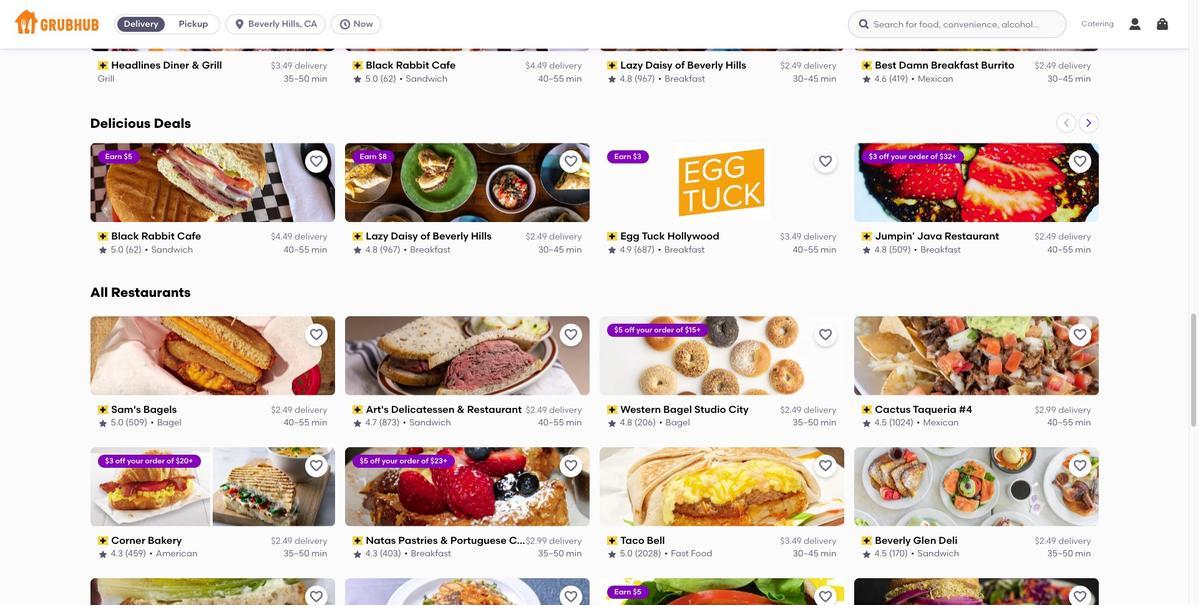 Task type: describe. For each thing, give the bounding box(es) containing it.
(2028)
[[635, 549, 662, 560]]

4.8 for $3 off your order of $32+
[[875, 245, 888, 255]]

subscription pass image for beverly glen deli
[[862, 537, 873, 546]]

1 vertical spatial black rabbit cafe
[[111, 230, 201, 242]]

sam's bagels
[[111, 404, 177, 416]]

star icon image for the cactus taqueria #4 logo
[[862, 419, 872, 429]]

$2.49 for sam's bagels logo
[[271, 405, 293, 416]]

1 horizontal spatial $3
[[633, 152, 642, 161]]

joey's cafe logo image
[[855, 579, 1099, 606]]

4.3 (459)
[[111, 549, 146, 560]]

best damn breakfast burrito logo image
[[855, 0, 1099, 51]]

natas pastries & portuguese cafe
[[366, 535, 533, 547]]

delivery for best damn breakfast burrito logo at the right of page
[[1059, 61, 1092, 71]]

all restaurants
[[90, 285, 191, 300]]

min for egg tuck hollywood logo
[[821, 245, 837, 255]]

1 horizontal spatial earn $5
[[615, 588, 642, 597]]

(403)
[[380, 549, 401, 560]]

of for natas pastries & portuguese cafe
[[422, 457, 429, 466]]

all
[[90, 285, 108, 300]]

30–45 for topmost lazy daisy of beverly hills logo
[[793, 73, 819, 84]]

lazy daisy of beverly hills for bottom lazy daisy of beverly hills logo
[[366, 230, 492, 242]]

$8
[[379, 152, 387, 161]]

catering
[[1082, 20, 1115, 28]]

1 horizontal spatial grill
[[202, 59, 222, 71]]

corner bakery logo image
[[90, 448, 335, 527]]

damn
[[899, 59, 929, 71]]

5.0 down taco on the bottom right
[[620, 549, 633, 560]]

restaurants
[[111, 285, 191, 300]]

off for western
[[625, 326, 635, 335]]

uncle paulie's deli logo image
[[90, 579, 335, 606]]

1 vertical spatial cafe
[[177, 230, 201, 242]]

1 vertical spatial lazy daisy of beverly hills logo image
[[345, 143, 590, 222]]

earn for black rabbit cafe
[[105, 152, 122, 161]]

$2.49 delivery for 'art's delicatessen & restaurant logo' in the left of the page
[[526, 405, 582, 416]]

natas
[[366, 535, 396, 547]]

hills,
[[282, 19, 302, 29]]

• bagel for bagels
[[151, 418, 182, 429]]

min for jumpin' java restaurant logo
[[1076, 245, 1092, 255]]

1 vertical spatial black rabbit cafe logo image
[[90, 143, 335, 222]]

30–45 min for topmost lazy daisy of beverly hills logo
[[793, 73, 837, 84]]

min for the cactus taqueria #4 logo
[[1076, 418, 1092, 429]]

40–55 for jumpin' java restaurant logo
[[1048, 245, 1074, 255]]

sandwich for subscription pass icon related to beverly glen deli
[[918, 549, 960, 560]]

western bagel studio city
[[621, 404, 749, 416]]

(459)
[[125, 549, 146, 560]]

bagels
[[143, 404, 177, 416]]

the farm of beverly hills logo image
[[345, 579, 590, 606]]

sam's bagels logo image
[[90, 317, 335, 396]]

deli
[[939, 535, 958, 547]]

caret left icon image
[[1062, 118, 1072, 128]]

$5 off your order of $15+
[[615, 326, 701, 335]]

$5 off your order of $23+
[[360, 457, 448, 466]]

star icon image for jumpin' java restaurant logo
[[862, 245, 872, 255]]

burrito
[[982, 59, 1015, 71]]

delivery for bottom lazy daisy of beverly hills logo
[[549, 232, 582, 242]]

bagel for sam's bagels
[[157, 418, 182, 429]]

1 horizontal spatial 5.0 (62)
[[366, 73, 396, 84]]

(206)
[[635, 418, 656, 429]]

star icon image for 'art's delicatessen & restaurant logo' in the left of the page
[[352, 419, 362, 429]]

$2.49 for 'art's delicatessen & restaurant logo' in the left of the page
[[526, 405, 547, 416]]

5.0 down now
[[366, 73, 378, 84]]

svg image inside the beverly hills, ca button
[[234, 18, 246, 31]]

(419)
[[890, 73, 909, 84]]

earn $8
[[360, 152, 387, 161]]

(967) for topmost lazy daisy of beverly hills logo
[[635, 73, 656, 84]]

$2.49 for jumpin' java restaurant logo
[[1036, 232, 1057, 242]]

sandwich for black rabbit cafe's subscription pass icon
[[406, 73, 448, 84]]

subscription pass image for jumpin' java restaurant
[[862, 232, 873, 241]]

egg tuck hollywood
[[621, 230, 720, 242]]

35–50 for grill
[[284, 73, 310, 84]]

0 horizontal spatial 5.0 (62)
[[111, 245, 142, 255]]

subscription pass image for natas pastries & portuguese cafe
[[352, 537, 364, 546]]

off for natas
[[370, 457, 380, 466]]

beverly hills, ca
[[249, 19, 318, 29]]

your for western
[[637, 326, 653, 335]]

pickup
[[179, 19, 208, 29]]

0 horizontal spatial $4.49
[[271, 232, 293, 242]]

caret right icon image
[[1084, 118, 1094, 128]]

beverly glen deli
[[876, 535, 958, 547]]

main navigation navigation
[[0, 0, 1190, 49]]

$32+
[[940, 152, 957, 161]]

western bagel studio city logo image
[[600, 317, 845, 396]]

• for the star icon corresponding to egg tuck hollywood logo
[[658, 245, 662, 255]]

#4
[[960, 404, 973, 416]]

java
[[918, 230, 943, 242]]

$15+
[[685, 326, 701, 335]]

40–55 min for egg tuck hollywood logo
[[793, 245, 837, 255]]

40–55 min for sam's bagels logo
[[284, 418, 328, 429]]

$2.49 delivery for topmost lazy daisy of beverly hills logo
[[781, 61, 837, 71]]

taco
[[621, 535, 645, 547]]

earn $3
[[615, 152, 642, 161]]

headlines
[[111, 59, 161, 71]]

subscription pass image for black rabbit cafe
[[98, 232, 109, 241]]

0 vertical spatial black rabbit cafe
[[366, 59, 456, 71]]

delivery for corner bakery logo
[[295, 536, 328, 547]]

• for the star icon for taco bell logo
[[665, 549, 668, 560]]

now button
[[331, 14, 386, 34]]

american
[[156, 549, 198, 560]]

breakfast for $5 off your order of $23+
[[411, 549, 451, 560]]

0 vertical spatial lazy daisy of beverly hills logo image
[[600, 0, 845, 51]]

ca
[[304, 19, 318, 29]]

• american
[[149, 549, 198, 560]]

min for taco bell logo
[[821, 549, 837, 560]]

$2.99 delivery for natas pastries & portuguese cafe
[[526, 536, 582, 547]]

$3 off your order of $20+
[[105, 457, 193, 466]]

studio
[[695, 404, 727, 416]]

mexican for taqueria
[[924, 418, 960, 429]]

delicious
[[90, 116, 151, 131]]

your for natas
[[382, 457, 398, 466]]

• for beverly glen deli logo's the star icon
[[912, 549, 915, 560]]

subscription pass image for headlines diner & grill
[[98, 61, 109, 70]]

$3 off your order of $32+
[[870, 152, 957, 161]]

best
[[876, 59, 897, 71]]

$2.99 for cactus taqueria #4
[[1036, 405, 1057, 416]]

4.8 (967) for topmost lazy daisy of beverly hills logo
[[620, 73, 656, 84]]

min for sam's bagels logo
[[312, 418, 328, 429]]

min for beverly glen deli logo
[[1076, 549, 1092, 560]]

of for corner bakery
[[167, 457, 174, 466]]

of for jumpin' java restaurant
[[931, 152, 938, 161]]

order for pastries
[[400, 457, 420, 466]]

save this restaurant image for the farm of beverly hills logo
[[564, 590, 579, 605]]

bell
[[647, 535, 665, 547]]

delivery for topmost lazy daisy of beverly hills logo
[[804, 61, 837, 71]]

art's
[[366, 404, 389, 416]]

subscription pass image for corner bakery
[[98, 537, 109, 546]]

delivery
[[124, 19, 158, 29]]

delivery for natas pastries & portuguese cafe logo at the bottom left of page
[[549, 536, 582, 547]]

mexican for damn
[[918, 73, 954, 84]]

deals
[[154, 116, 191, 131]]

0 horizontal spatial rabbit
[[141, 230, 175, 242]]

& for portuguese
[[440, 535, 448, 547]]

40–55 for egg tuck hollywood logo
[[793, 245, 819, 255]]

of for western bagel studio city
[[676, 326, 684, 335]]

4.8 for earn $8
[[366, 245, 378, 255]]

• for the star icon for 'art's delicatessen & restaurant logo' in the left of the page
[[403, 418, 407, 429]]

hollywood
[[668, 230, 720, 242]]

• for the cactus taqueria #4 logo the star icon
[[917, 418, 921, 429]]

delivery for 'art's delicatessen & restaurant logo' in the left of the page
[[549, 405, 582, 416]]

$20+
[[176, 457, 193, 466]]

5.0 (2028)
[[620, 549, 662, 560]]

save this restaurant image for the cactus taqueria #4 logo
[[1073, 328, 1088, 343]]

beverly inside button
[[249, 19, 280, 29]]

40–55 min for jumpin' java restaurant logo
[[1048, 245, 1092, 255]]

corner
[[111, 535, 145, 547]]

delivery button
[[115, 14, 167, 34]]

35–50 min for grill
[[284, 73, 328, 84]]

0 horizontal spatial (62)
[[126, 245, 142, 255]]

• fast food
[[665, 549, 713, 560]]

delivery for the cactus taqueria #4 logo
[[1059, 405, 1092, 416]]

4.7
[[366, 418, 377, 429]]

• mexican for taqueria
[[917, 418, 960, 429]]

4.5 (1024)
[[875, 418, 914, 429]]

glen
[[914, 535, 937, 547]]

earn for lazy daisy of beverly hills
[[360, 152, 377, 161]]

taqueria
[[913, 404, 957, 416]]

city
[[729, 404, 749, 416]]

cactus
[[876, 404, 911, 416]]

subscription pass image for lazy daisy of beverly hills
[[607, 61, 618, 70]]

delivery for beverly glen deli logo
[[1059, 536, 1092, 547]]

$23+
[[431, 457, 448, 466]]

1 horizontal spatial $4.49
[[526, 61, 547, 71]]

$2.99 for natas pastries & portuguese cafe
[[526, 536, 547, 547]]

• breakfast for $5 off your order of $23+
[[405, 549, 451, 560]]

$2.49 delivery for jumpin' java restaurant logo
[[1036, 232, 1092, 242]]

star icon image for best damn breakfast burrito logo at the right of page
[[862, 74, 872, 84]]

catering button
[[1074, 10, 1123, 39]]

• breakfast for $3 off your order of $32+
[[915, 245, 961, 255]]

western
[[621, 404, 661, 416]]

2 vertical spatial $3.49
[[781, 536, 802, 547]]

subscription pass image for lazy daisy of beverly hills
[[352, 232, 364, 241]]

subscription pass image for best damn breakfast burrito
[[862, 61, 873, 70]]



Task type: locate. For each thing, give the bounding box(es) containing it.
black rabbit cafe logo image
[[345, 0, 590, 51], [90, 143, 335, 222]]

bagel down "bagels"
[[157, 418, 182, 429]]

2 horizontal spatial cafe
[[509, 535, 533, 547]]

• sandwich
[[400, 73, 448, 84], [145, 245, 193, 255], [403, 418, 451, 429], [912, 549, 960, 560]]

save this restaurant image for 'art's delicatessen & restaurant logo' in the left of the page
[[564, 328, 579, 343]]

your down 5.0 (509)
[[127, 457, 143, 466]]

your
[[892, 152, 908, 161], [637, 326, 653, 335], [127, 457, 143, 466], [382, 457, 398, 466]]

30–45 min for bottom lazy daisy of beverly hills logo
[[539, 245, 582, 255]]

order left $20+
[[145, 457, 165, 466]]

• mexican for damn
[[912, 73, 954, 84]]

5.0 (509)
[[111, 418, 147, 429]]

$3.49 delivery for &
[[271, 61, 328, 71]]

earn for egg tuck hollywood
[[615, 152, 632, 161]]

subscription pass image for cactus taqueria #4
[[862, 406, 873, 415]]

40–55
[[539, 73, 564, 84], [284, 245, 310, 255], [793, 245, 819, 255], [1048, 245, 1074, 255], [284, 418, 310, 429], [539, 418, 564, 429], [1048, 418, 1074, 429]]

0 horizontal spatial lazy
[[366, 230, 389, 242]]

0 horizontal spatial earn $5
[[105, 152, 132, 161]]

5.0 (62) down now
[[366, 73, 396, 84]]

svg image inside now button
[[339, 18, 351, 31]]

0 horizontal spatial lazy daisy of beverly hills
[[366, 230, 492, 242]]

• for the star icon for western bagel studio city logo
[[659, 418, 663, 429]]

star icon image for natas pastries & portuguese cafe logo at the bottom left of page
[[352, 550, 362, 560]]

star icon image for western bagel studio city logo
[[607, 419, 617, 429]]

$4.49
[[526, 61, 547, 71], [271, 232, 293, 242]]

your left $32+ at the right of page
[[892, 152, 908, 161]]

&
[[192, 59, 200, 71], [457, 404, 465, 416], [440, 535, 448, 547]]

svg image
[[1156, 17, 1171, 32], [339, 18, 351, 31], [859, 18, 871, 31]]

$2.49 for bottom lazy daisy of beverly hills logo
[[526, 232, 547, 242]]

beverly hills, ca button
[[225, 14, 331, 34]]

5.0 down sam's
[[111, 418, 124, 429]]

$2.49 for beverly glen deli logo
[[1036, 536, 1057, 547]]

4.5
[[875, 418, 888, 429], [875, 549, 888, 560]]

beverly
[[249, 19, 280, 29], [688, 59, 724, 71], [433, 230, 469, 242], [876, 535, 911, 547]]

2 vertical spatial $3.49 delivery
[[781, 536, 837, 547]]

5.0 (62) up all restaurants
[[111, 245, 142, 255]]

1 vertical spatial $3.49
[[781, 232, 802, 242]]

0 horizontal spatial &
[[192, 59, 200, 71]]

1 vertical spatial $2.99 delivery
[[526, 536, 582, 547]]

Search for food, convenience, alcohol... search field
[[849, 11, 1067, 38]]

subscription pass image left natas
[[352, 537, 364, 546]]

save this restaurant image
[[818, 154, 833, 169], [1073, 154, 1088, 169], [309, 328, 324, 343], [818, 328, 833, 343], [309, 459, 324, 474], [564, 459, 579, 474], [818, 459, 833, 474], [1073, 459, 1088, 474], [309, 590, 324, 605], [818, 590, 833, 605], [1073, 590, 1088, 605]]

2 vertical spatial &
[[440, 535, 448, 547]]

• bagel down western bagel studio city on the right of the page
[[659, 418, 690, 429]]

min for natas pastries & portuguese cafe logo at the bottom left of page
[[566, 549, 582, 560]]

0 horizontal spatial $2.99 delivery
[[526, 536, 582, 547]]

5.0 up all restaurants
[[111, 245, 124, 255]]

grill
[[202, 59, 222, 71], [98, 73, 115, 84]]

mexican
[[918, 73, 954, 84], [924, 418, 960, 429]]

35–50 min for portuguese
[[539, 549, 582, 560]]

(873)
[[379, 418, 400, 429]]

0 vertical spatial lazy
[[621, 59, 643, 71]]

(509)
[[890, 245, 911, 255], [126, 418, 147, 429]]

0 horizontal spatial (967)
[[380, 245, 401, 255]]

0 vertical spatial 4.8 (967)
[[620, 73, 656, 84]]

$3 for jumpin' java restaurant
[[870, 152, 878, 161]]

$3.49
[[271, 61, 293, 71], [781, 232, 802, 242], [781, 536, 802, 547]]

1 4.5 from the top
[[875, 418, 888, 429]]

subscription pass image for sam's bagels
[[98, 406, 109, 415]]

0 horizontal spatial black
[[111, 230, 139, 242]]

• for corner bakery logo the star icon
[[149, 549, 153, 560]]

save this restaurant image
[[309, 154, 324, 169], [564, 154, 579, 169], [564, 328, 579, 343], [1073, 328, 1088, 343], [564, 590, 579, 605]]

0 vertical spatial (62)
[[380, 73, 396, 84]]

mexican down the taqueria
[[924, 418, 960, 429]]

40–55 for the cactus taqueria #4 logo
[[1048, 418, 1074, 429]]

$2.49 delivery for beverly glen deli logo
[[1036, 536, 1092, 547]]

4.5 left (170)
[[875, 549, 888, 560]]

• breakfast for earn $3
[[658, 245, 705, 255]]

of
[[675, 59, 685, 71], [931, 152, 938, 161], [421, 230, 431, 242], [676, 326, 684, 335], [167, 457, 174, 466], [422, 457, 429, 466]]

star icon image for corner bakery logo
[[98, 550, 108, 560]]

0 horizontal spatial $2.99
[[526, 536, 547, 547]]

delivery for the bottom black rabbit cafe logo
[[295, 232, 328, 242]]

0 vertical spatial earn $5
[[105, 152, 132, 161]]

1 vertical spatial earn $5
[[615, 588, 642, 597]]

black down now
[[366, 59, 394, 71]]

40–55 min for 'art's delicatessen & restaurant logo' in the left of the page
[[539, 418, 582, 429]]

star icon image for sam's bagels logo
[[98, 419, 108, 429]]

1 horizontal spatial lazy
[[621, 59, 643, 71]]

cactus taqueria #4
[[876, 404, 973, 416]]

1 horizontal spatial black
[[366, 59, 394, 71]]

2 4.5 from the top
[[875, 549, 888, 560]]

1 horizontal spatial restaurant
[[945, 230, 1000, 242]]

(1024)
[[890, 418, 914, 429]]

subscription pass image down now button
[[352, 61, 364, 70]]

0 vertical spatial (967)
[[635, 73, 656, 84]]

1 vertical spatial grill
[[98, 73, 115, 84]]

1 vertical spatial (967)
[[380, 245, 401, 255]]

(62)
[[380, 73, 396, 84], [126, 245, 142, 255]]

cactus taqueria #4 logo image
[[855, 317, 1099, 396]]

0 vertical spatial $2.99 delivery
[[1036, 405, 1092, 416]]

0 vertical spatial cafe
[[432, 59, 456, 71]]

1 vertical spatial rabbit
[[141, 230, 175, 242]]

4.3 down natas
[[366, 549, 378, 560]]

35–50 for portuguese
[[539, 549, 564, 560]]

1 horizontal spatial (62)
[[380, 73, 396, 84]]

tuck
[[642, 230, 665, 242]]

corner bakery
[[111, 535, 182, 547]]

0 horizontal spatial (509)
[[126, 418, 147, 429]]

order for bakery
[[145, 457, 165, 466]]

hills
[[726, 59, 747, 71], [471, 230, 492, 242]]

1 horizontal spatial daisy
[[646, 59, 673, 71]]

grill down headlines in the top left of the page
[[98, 73, 115, 84]]

svg image
[[1128, 17, 1143, 32], [234, 18, 246, 31]]

• bagel down "bagels"
[[151, 418, 182, 429]]

sam's
[[111, 404, 141, 416]]

min for 'art's delicatessen & restaurant logo' in the left of the page
[[566, 418, 582, 429]]

0 vertical spatial black
[[366, 59, 394, 71]]

bagel left studio
[[664, 404, 692, 416]]

subscription pass image for art's delicatessen & restaurant
[[352, 406, 364, 415]]

& right pastries
[[440, 535, 448, 547]]

0 horizontal spatial lazy daisy of beverly hills logo image
[[345, 143, 590, 222]]

0 horizontal spatial • bagel
[[151, 418, 182, 429]]

1 vertical spatial $2.99
[[526, 536, 547, 547]]

0 vertical spatial • mexican
[[912, 73, 954, 84]]

0 vertical spatial $3.49 delivery
[[271, 61, 328, 71]]

2 4.3 from the left
[[366, 549, 378, 560]]

delivery for sam's bagels logo
[[295, 405, 328, 416]]

delicious deals
[[90, 116, 191, 131]]

0 vertical spatial $4.49 delivery
[[526, 61, 582, 71]]

daisy for topmost lazy daisy of beverly hills logo
[[646, 59, 673, 71]]

order
[[909, 152, 929, 161], [655, 326, 674, 335], [145, 457, 165, 466], [400, 457, 420, 466]]

delivery for taco bell logo
[[804, 536, 837, 547]]

1 vertical spatial 4.5
[[875, 549, 888, 560]]

art's delicatessen & restaurant
[[366, 404, 522, 416]]

lazy for bottom lazy daisy of beverly hills logo
[[366, 230, 389, 242]]

jumpin' java restaurant logo image
[[855, 143, 1099, 222]]

bagel down western bagel studio city on the right of the page
[[666, 418, 690, 429]]

art's delicatessen & restaurant logo image
[[345, 317, 590, 396]]

• mexican
[[912, 73, 954, 84], [917, 418, 960, 429]]

subscription pass image left jumpin'
[[862, 232, 873, 241]]

star icon image for egg tuck hollywood logo
[[607, 245, 617, 255]]

order left $32+ at the right of page
[[909, 152, 929, 161]]

0 vertical spatial hills
[[726, 59, 747, 71]]

1 vertical spatial hills
[[471, 230, 492, 242]]

best damn breakfast burrito
[[876, 59, 1015, 71]]

diner
[[163, 59, 189, 71]]

2 • bagel from the left
[[659, 418, 690, 429]]

sandwich for black rabbit cafe's subscription pass image
[[151, 245, 193, 255]]

save this restaurant button
[[305, 150, 328, 173], [560, 150, 582, 173], [815, 150, 837, 173], [1069, 150, 1092, 173], [305, 324, 328, 346], [560, 324, 582, 346], [815, 324, 837, 346], [1069, 324, 1092, 346], [305, 455, 328, 478], [560, 455, 582, 478], [815, 455, 837, 478], [1069, 455, 1092, 478], [305, 586, 328, 606], [560, 586, 582, 606], [815, 586, 837, 606], [1069, 586, 1092, 606]]

1 vertical spatial • mexican
[[917, 418, 960, 429]]

0 horizontal spatial black rabbit cafe
[[111, 230, 201, 242]]

jumpin' java restaurant
[[876, 230, 1000, 242]]

4.6 (419)
[[875, 73, 909, 84]]

star icon image for taco bell logo
[[607, 550, 617, 560]]

taco bell
[[621, 535, 665, 547]]

0 horizontal spatial black rabbit cafe logo image
[[90, 143, 335, 222]]

bagel
[[664, 404, 692, 416], [157, 418, 182, 429], [666, 418, 690, 429]]

30–45 for taco bell logo
[[793, 549, 819, 560]]

star icon image for beverly glen deli logo
[[862, 550, 872, 560]]

0 vertical spatial restaurant
[[945, 230, 1000, 242]]

1 vertical spatial (509)
[[126, 418, 147, 429]]

pastries
[[399, 535, 438, 547]]

1 horizontal spatial svg image
[[859, 18, 871, 31]]

subscription pass image left art's
[[352, 406, 364, 415]]

$2.49 for topmost lazy daisy of beverly hills logo
[[781, 61, 802, 71]]

0 horizontal spatial $4.49 delivery
[[271, 232, 328, 242]]

earn $5
[[105, 152, 132, 161], [615, 588, 642, 597]]

subscription pass image for western bagel studio city
[[607, 406, 618, 415]]

1 vertical spatial lazy
[[366, 230, 389, 242]]

delicatessen
[[391, 404, 455, 416]]

earn $5 down 5.0 (2028) at bottom right
[[615, 588, 642, 597]]

delivery for western bagel studio city logo
[[804, 405, 837, 416]]

1 vertical spatial $3.49 delivery
[[781, 232, 837, 242]]

off
[[880, 152, 890, 161], [625, 326, 635, 335], [115, 457, 125, 466], [370, 457, 380, 466]]

• mexican down best damn breakfast burrito
[[912, 73, 954, 84]]

0 horizontal spatial svg image
[[234, 18, 246, 31]]

1 horizontal spatial rabbit
[[396, 59, 430, 71]]

portuguese
[[451, 535, 507, 547]]

1 vertical spatial daisy
[[391, 230, 418, 242]]

40–55 for sam's bagels logo
[[284, 418, 310, 429]]

pickup button
[[167, 14, 220, 34]]

0 vertical spatial daisy
[[646, 59, 673, 71]]

now
[[354, 19, 373, 29]]

your down (873)
[[382, 457, 398, 466]]

food
[[691, 549, 713, 560]]

1 4.3 from the left
[[111, 549, 123, 560]]

min for topmost lazy daisy of beverly hills logo
[[821, 73, 837, 84]]

delivery for headlines diner & grill logo
[[295, 61, 328, 71]]

1 vertical spatial mexican
[[924, 418, 960, 429]]

restaurant down 'art's delicatessen & restaurant logo' in the left of the page
[[467, 404, 522, 416]]

black up all restaurants
[[111, 230, 139, 242]]

35–50 for city
[[793, 418, 819, 429]]

0 vertical spatial $2.99
[[1036, 405, 1057, 416]]

0 vertical spatial rabbit
[[396, 59, 430, 71]]

4.5 (170)
[[875, 549, 909, 560]]

$4.49 delivery
[[526, 61, 582, 71], [271, 232, 328, 242]]

35–50
[[284, 73, 310, 84], [793, 418, 819, 429], [284, 549, 310, 560], [539, 549, 564, 560], [1048, 549, 1074, 560]]

grill right 'diner'
[[202, 59, 222, 71]]

• mexican down the taqueria
[[917, 418, 960, 429]]

beverly glen deli logo image
[[855, 448, 1099, 527]]

$3.49 for hollywood
[[781, 232, 802, 242]]

2 horizontal spatial svg image
[[1156, 17, 1171, 32]]

4.8 (509)
[[875, 245, 911, 255]]

40–55 min
[[539, 73, 582, 84], [284, 245, 328, 255], [793, 245, 837, 255], [1048, 245, 1092, 255], [284, 418, 328, 429], [539, 418, 582, 429], [1048, 418, 1092, 429]]

4.9 (687)
[[620, 245, 655, 255]]

4.3 for corner bakery
[[111, 549, 123, 560]]

$2.99 delivery
[[1036, 405, 1092, 416], [526, 536, 582, 547]]

lazy daisy of beverly hills logo image
[[600, 0, 845, 51], [345, 143, 590, 222]]

$2.49 delivery for western bagel studio city logo
[[781, 405, 837, 416]]

• for the star icon associated with sam's bagels logo
[[151, 418, 154, 429]]

$2.49 for western bagel studio city logo
[[781, 405, 802, 416]]

breakfast for earn $3
[[665, 245, 705, 255]]

delivery for black rabbit cafe logo to the top
[[549, 61, 582, 71]]

subscription pass image left the 'egg'
[[607, 232, 618, 241]]

svg image left the beverly hills, ca
[[234, 18, 246, 31]]

subscription pass image for black rabbit cafe
[[352, 61, 364, 70]]

1 • bagel from the left
[[151, 418, 182, 429]]

4.8 (967)
[[620, 73, 656, 84], [366, 245, 401, 255]]

0 vertical spatial grill
[[202, 59, 222, 71]]

4.8 (206)
[[620, 418, 656, 429]]

1 horizontal spatial 4.8 (967)
[[620, 73, 656, 84]]

sandwich
[[406, 73, 448, 84], [151, 245, 193, 255], [410, 418, 451, 429], [918, 549, 960, 560]]

1 vertical spatial 4.8 (967)
[[366, 245, 401, 255]]

subscription pass image
[[98, 61, 109, 70], [862, 61, 873, 70], [98, 232, 109, 241], [352, 232, 364, 241], [98, 406, 109, 415], [607, 406, 618, 415], [862, 406, 873, 415], [98, 537, 109, 546], [607, 537, 618, 546]]

1 vertical spatial 5.0 (62)
[[111, 245, 142, 255]]

(62) up all restaurants
[[126, 245, 142, 255]]

• breakfast for earn $8
[[404, 245, 451, 255]]

(62) down now button
[[380, 73, 396, 84]]

1 horizontal spatial black rabbit cafe logo image
[[345, 0, 590, 51]]

1 horizontal spatial svg image
[[1128, 17, 1143, 32]]

4.3 down 'corner'
[[111, 549, 123, 560]]

$2.49
[[781, 61, 802, 71], [1036, 61, 1057, 71], [526, 232, 547, 242], [1036, 232, 1057, 242], [271, 405, 293, 416], [526, 405, 547, 416], [781, 405, 802, 416], [271, 536, 293, 547], [1036, 536, 1057, 547]]

bakery
[[148, 535, 182, 547]]

4.6
[[875, 73, 887, 84]]

your left $15+
[[637, 326, 653, 335]]

natas pastries & portuguese cafe logo image
[[345, 448, 590, 527]]

subscription pass image left 'beverly glen deli'
[[862, 537, 873, 546]]

0 vertical spatial 4.5
[[875, 418, 888, 429]]

$2.49 delivery for sam's bagels logo
[[271, 405, 328, 416]]

delivery
[[295, 61, 328, 71], [549, 61, 582, 71], [804, 61, 837, 71], [1059, 61, 1092, 71], [295, 232, 328, 242], [549, 232, 582, 242], [804, 232, 837, 242], [1059, 232, 1092, 242], [295, 405, 328, 416], [549, 405, 582, 416], [804, 405, 837, 416], [1059, 405, 1092, 416], [295, 536, 328, 547], [549, 536, 582, 547], [804, 536, 837, 547], [1059, 536, 1092, 547]]

& for restaurant
[[457, 404, 465, 416]]

$3.49 delivery for hollywood
[[781, 232, 837, 242]]

•
[[400, 73, 403, 84], [659, 73, 662, 84], [912, 73, 915, 84], [145, 245, 148, 255], [404, 245, 407, 255], [658, 245, 662, 255], [915, 245, 918, 255], [151, 418, 154, 429], [403, 418, 407, 429], [659, 418, 663, 429], [917, 418, 921, 429], [149, 549, 153, 560], [405, 549, 408, 560], [665, 549, 668, 560], [912, 549, 915, 560]]

egg tuck hollywood logo image
[[674, 143, 771, 222]]

$3
[[633, 152, 642, 161], [870, 152, 878, 161], [105, 457, 114, 466]]

svg image right catering "button"
[[1128, 17, 1143, 32]]

0 vertical spatial mexican
[[918, 73, 954, 84]]

$3.49 delivery
[[271, 61, 328, 71], [781, 232, 837, 242], [781, 536, 837, 547]]

4.9
[[620, 245, 632, 255]]

(687)
[[634, 245, 655, 255]]

(170)
[[890, 549, 909, 560]]

40–55 min for the cactus taqueria #4 logo
[[1048, 418, 1092, 429]]

min for best damn breakfast burrito logo at the right of page
[[1076, 73, 1092, 84]]

muffin can stop us logo image
[[600, 579, 845, 606]]

jumpin'
[[876, 230, 915, 242]]

$2.99 delivery for cactus taqueria #4
[[1036, 405, 1092, 416]]

1 vertical spatial black
[[111, 230, 139, 242]]

lazy
[[621, 59, 643, 71], [366, 230, 389, 242]]

earn $5 down delicious
[[105, 152, 132, 161]]

4.3
[[111, 549, 123, 560], [366, 549, 378, 560]]

1 horizontal spatial hills
[[726, 59, 747, 71]]

0 horizontal spatial svg image
[[339, 18, 351, 31]]

4.5 down cactus
[[875, 418, 888, 429]]

0 vertical spatial $3.49
[[271, 61, 293, 71]]

0 horizontal spatial cafe
[[177, 230, 201, 242]]

off for jumpin'
[[880, 152, 890, 161]]

breakfast for $3 off your order of $32+
[[921, 245, 961, 255]]

$3 for corner bakery
[[105, 457, 114, 466]]

headlines diner & grill logo image
[[90, 0, 335, 51]]

2 horizontal spatial $3
[[870, 152, 878, 161]]

subscription pass image down the main navigation navigation
[[607, 61, 618, 70]]

mexican down best damn breakfast burrito
[[918, 73, 954, 84]]

35–50 min
[[284, 73, 328, 84], [793, 418, 837, 429], [284, 549, 328, 560], [539, 549, 582, 560], [1048, 549, 1092, 560]]

2 horizontal spatial &
[[457, 404, 465, 416]]

daisy for bottom lazy daisy of beverly hills logo
[[391, 230, 418, 242]]

$2.49 delivery for best damn breakfast burrito logo at the right of page
[[1036, 61, 1092, 71]]

• for the star icon associated with best damn breakfast burrito logo at the right of page
[[912, 73, 915, 84]]

4.7 (873)
[[366, 418, 400, 429]]

1 horizontal spatial (509)
[[890, 245, 911, 255]]

1 vertical spatial (62)
[[126, 245, 142, 255]]

(509) down the sam's bagels
[[126, 418, 147, 429]]

• bagel
[[151, 418, 182, 429], [659, 418, 690, 429]]

lazy daisy of beverly hills
[[621, 59, 747, 71], [366, 230, 492, 242]]

hills for topmost lazy daisy of beverly hills logo
[[726, 59, 747, 71]]

1 horizontal spatial cafe
[[432, 59, 456, 71]]

1 horizontal spatial 4.3
[[366, 549, 378, 560]]

(967) for bottom lazy daisy of beverly hills logo
[[380, 245, 401, 255]]

sandwich for art's delicatessen & restaurant's subscription pass icon
[[410, 418, 451, 429]]

1 vertical spatial &
[[457, 404, 465, 416]]

1 horizontal spatial • bagel
[[659, 418, 690, 429]]

egg
[[621, 230, 640, 242]]

(509) down jumpin'
[[890, 245, 911, 255]]

& for grill
[[192, 59, 200, 71]]

restaurant
[[945, 230, 1000, 242], [467, 404, 522, 416]]

1 horizontal spatial lazy daisy of beverly hills logo image
[[600, 0, 845, 51]]

5.0
[[366, 73, 378, 84], [111, 245, 124, 255], [111, 418, 124, 429], [620, 549, 633, 560]]

min for western bagel studio city logo
[[821, 418, 837, 429]]

1 vertical spatial lazy daisy of beverly hills
[[366, 230, 492, 242]]

order left $15+
[[655, 326, 674, 335]]

0 vertical spatial lazy daisy of beverly hills
[[621, 59, 747, 71]]

0 horizontal spatial $3
[[105, 457, 114, 466]]

subscription pass image
[[352, 61, 364, 70], [607, 61, 618, 70], [607, 232, 618, 241], [862, 232, 873, 241], [352, 406, 364, 415], [352, 537, 364, 546], [862, 537, 873, 546]]

1 vertical spatial restaurant
[[467, 404, 522, 416]]

0 vertical spatial black rabbit cafe logo image
[[345, 0, 590, 51]]

order left $23+
[[400, 457, 420, 466]]

2 vertical spatial cafe
[[509, 535, 533, 547]]

taco bell logo image
[[600, 448, 845, 527]]

black
[[366, 59, 394, 71], [111, 230, 139, 242]]

& right delicatessen
[[457, 404, 465, 416]]

$2.49 for corner bakery logo
[[271, 536, 293, 547]]

1 horizontal spatial $4.49 delivery
[[526, 61, 582, 71]]

restaurant right java
[[945, 230, 1000, 242]]

1 vertical spatial $4.49 delivery
[[271, 232, 328, 242]]

headlines diner & grill
[[111, 59, 222, 71]]

fast
[[671, 549, 689, 560]]

4.3 (403)
[[366, 549, 401, 560]]

0 vertical spatial $4.49
[[526, 61, 547, 71]]

star icon image
[[352, 74, 362, 84], [607, 74, 617, 84], [862, 74, 872, 84], [98, 245, 108, 255], [352, 245, 362, 255], [607, 245, 617, 255], [862, 245, 872, 255], [98, 419, 108, 429], [352, 419, 362, 429], [607, 419, 617, 429], [862, 419, 872, 429], [98, 550, 108, 560], [352, 550, 362, 560], [607, 550, 617, 560], [862, 550, 872, 560]]

& right 'diner'
[[192, 59, 200, 71]]

0 vertical spatial 5.0 (62)
[[366, 73, 396, 84]]



Task type: vqa. For each thing, say whether or not it's contained in the screenshot.


